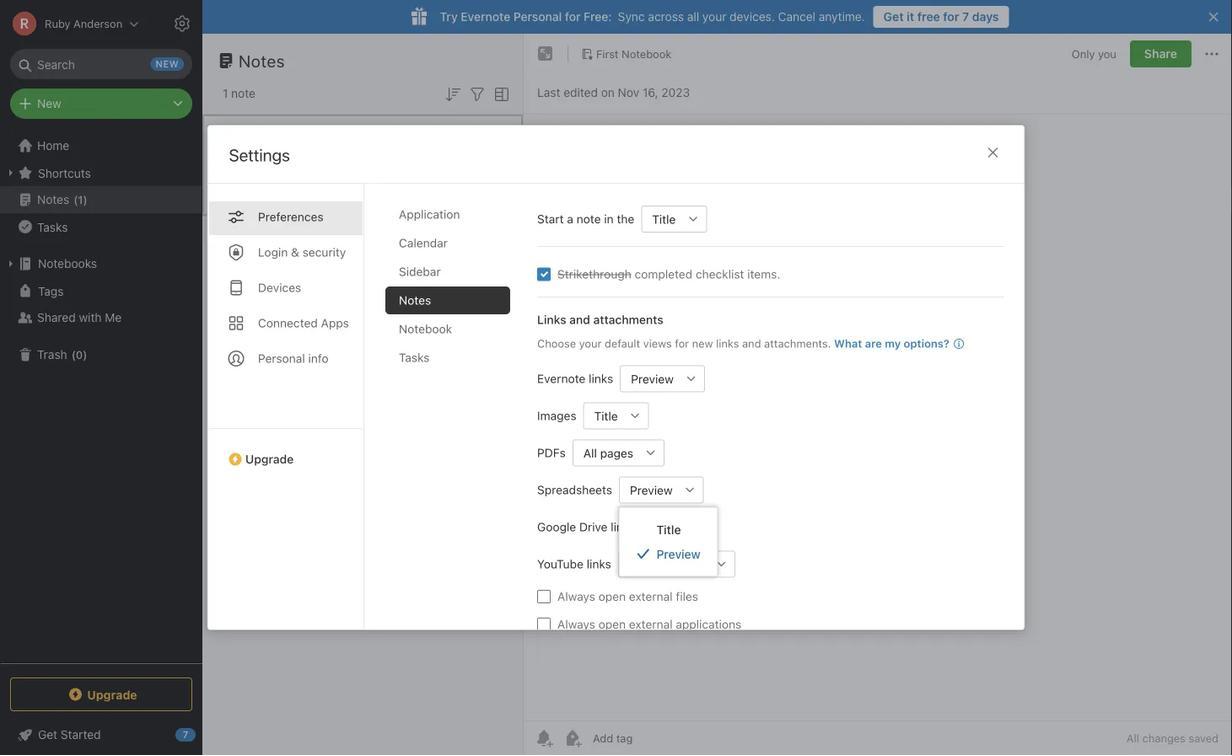 Task type: locate. For each thing, give the bounding box(es) containing it.
notes down sidebar
[[399, 294, 431, 308]]

1 vertical spatial evernote
[[537, 372, 585, 386]]

0 vertical spatial )
[[83, 193, 87, 206]]

and left attachments.
[[742, 337, 761, 350]]

add tag image
[[563, 729, 583, 749]]

for inside button
[[944, 10, 960, 24]]

0 horizontal spatial title button
[[583, 403, 622, 430]]

0 horizontal spatial all
[[583, 447, 597, 460]]

login & security
[[258, 246, 346, 259]]

( inside notes ( 1 )
[[74, 193, 78, 206]]

1 external from the top
[[629, 590, 673, 604]]

0 vertical spatial 1
[[223, 86, 228, 100]]

2 horizontal spatial notes
[[399, 294, 431, 308]]

0 horizontal spatial for
[[565, 10, 581, 24]]

share
[[1145, 47, 1178, 61]]

1 horizontal spatial notebook
[[622, 47, 672, 60]]

0 horizontal spatial a
[[224, 184, 230, 195]]

) inside notes ( 1 )
[[83, 193, 87, 206]]

0 vertical spatial title button
[[641, 206, 680, 233]]

1 vertical spatial )
[[83, 349, 87, 361]]

preferences
[[258, 210, 323, 224]]

1 vertical spatial tasks
[[399, 351, 429, 365]]

0 vertical spatial preview button
[[620, 366, 678, 393]]

Always open external applications checkbox
[[537, 618, 551, 632]]

links and attachments
[[537, 313, 663, 327]]

2023
[[662, 86, 690, 100]]

title for images
[[594, 409, 618, 423]]

expand note image
[[536, 44, 556, 64]]

home link
[[0, 132, 202, 159]]

preview button
[[620, 366, 678, 393], [619, 477, 677, 504]]

1 vertical spatial always
[[557, 618, 595, 632]]

2 horizontal spatial for
[[944, 10, 960, 24]]

0 vertical spatial preview
[[631, 372, 674, 386]]

1 ) from the top
[[83, 193, 87, 206]]

0 vertical spatial a
[[224, 184, 230, 195]]

always open external applications
[[557, 618, 741, 632]]

preview inside choose default view option for spreadsheets field
[[630, 484, 673, 498]]

( down shortcuts at the left top of page
[[74, 193, 78, 206]]

1 note
[[223, 86, 256, 100]]

tab list
[[208, 184, 364, 630], [385, 201, 524, 630]]

1 horizontal spatial notes
[[239, 51, 285, 70]]

tab list containing application
[[385, 201, 524, 630]]

evernote links
[[537, 372, 613, 386]]

the
[[617, 212, 634, 226]]

preview link
[[620, 543, 718, 567]]

items.
[[747, 267, 780, 281]]

login
[[258, 246, 288, 259]]

0 vertical spatial external
[[629, 590, 673, 604]]

0 vertical spatial open
[[598, 590, 626, 604]]

notes down shortcuts at the left top of page
[[37, 193, 69, 207]]

2 vertical spatial preview
[[657, 548, 701, 562]]

all for all pages
[[583, 447, 597, 460]]

&
[[291, 246, 299, 259]]

sugar
[[280, 148, 312, 162]]

and right links
[[569, 313, 590, 327]]

notebook
[[622, 47, 672, 60], [399, 322, 452, 336]]

title button up all pages button
[[583, 403, 622, 430]]

) inside trash ( 0 )
[[83, 349, 87, 361]]

1 vertical spatial (
[[71, 349, 76, 361]]

settings image
[[172, 13, 192, 34]]

0 vertical spatial evernote
[[461, 10, 511, 24]]

0 vertical spatial upgrade button
[[208, 429, 363, 473]]

2 vertical spatial notes
[[399, 294, 431, 308]]

1 vertical spatial open
[[598, 618, 626, 632]]

for for 7
[[944, 10, 960, 24]]

tasks button
[[0, 213, 202, 240]]

all left changes
[[1127, 733, 1140, 745]]

1 horizontal spatial your
[[703, 10, 727, 24]]

0 horizontal spatial and
[[569, 313, 590, 327]]

0 horizontal spatial personal
[[258, 352, 305, 366]]

preview for spreadsheets
[[630, 484, 673, 498]]

milk
[[224, 148, 247, 162]]

free:
[[584, 10, 612, 24]]

0 vertical spatial all
[[583, 447, 597, 460]]

) down shortcuts button
[[83, 193, 87, 206]]

a left few
[[224, 184, 230, 195]]

title up all pages button
[[594, 409, 618, 423]]

sidebar
[[399, 265, 440, 279]]

1 inside note list element
[[223, 86, 228, 100]]

2 always from the top
[[557, 618, 595, 632]]

preview button up title link
[[619, 477, 677, 504]]

your
[[703, 10, 727, 24], [579, 337, 601, 350]]

personal down connected
[[258, 352, 305, 366]]

only you
[[1072, 47, 1117, 60]]

0 horizontal spatial note
[[231, 86, 256, 100]]

tasks inside button
[[37, 220, 68, 234]]

share button
[[1131, 40, 1192, 67]]

open for always open external files
[[598, 590, 626, 604]]

evernote down choose
[[537, 372, 585, 386]]

application
[[399, 208, 460, 221]]

0 vertical spatial notes
[[239, 51, 285, 70]]

0 vertical spatial tasks
[[37, 220, 68, 234]]

2 ) from the top
[[83, 349, 87, 361]]

1 down shortcuts at the left top of page
[[78, 193, 83, 206]]

title button
[[641, 206, 680, 233], [583, 403, 622, 430]]

0 horizontal spatial 1
[[78, 193, 83, 206]]

1 horizontal spatial a
[[567, 212, 573, 226]]

1 inside notes ( 1 )
[[78, 193, 83, 206]]

get
[[884, 10, 904, 24]]

1 horizontal spatial evernote
[[537, 372, 585, 386]]

youtube links
[[537, 558, 611, 572]]

close image
[[983, 143, 1004, 163]]

1 vertical spatial title
[[594, 409, 618, 423]]

open
[[598, 590, 626, 604], [598, 618, 626, 632]]

last edited on nov 16, 2023
[[537, 86, 690, 100]]

connected
[[258, 316, 318, 330]]

1 always from the top
[[557, 590, 595, 604]]

0 horizontal spatial notebook
[[399, 322, 452, 336]]

1 vertical spatial notes
[[37, 193, 69, 207]]

notes tab
[[385, 287, 510, 315]]

(
[[74, 193, 78, 206], [71, 349, 76, 361]]

Choose default view option for Images field
[[583, 403, 649, 430]]

1 up grocery
[[223, 86, 228, 100]]

1 vertical spatial title button
[[583, 403, 622, 430]]

and
[[569, 313, 590, 327], [742, 337, 761, 350]]

16,
[[643, 86, 659, 100]]

external for files
[[629, 590, 673, 604]]

get it free for 7 days
[[884, 10, 999, 24]]

1 vertical spatial preview button
[[619, 477, 677, 504]]

1 vertical spatial upgrade
[[87, 688, 137, 702]]

all inside note window element
[[1127, 733, 1140, 745]]

1
[[223, 86, 228, 100], [78, 193, 83, 206]]

1 horizontal spatial tasks
[[399, 351, 429, 365]]

2 open from the top
[[598, 618, 626, 632]]

) right trash
[[83, 349, 87, 361]]

1 horizontal spatial personal
[[514, 10, 562, 24]]

new button
[[10, 89, 192, 119]]

always right always open external applications checkbox
[[557, 618, 595, 632]]

notebooks link
[[0, 251, 202, 278]]

tasks down notebook tab
[[399, 351, 429, 365]]

1 vertical spatial notebook
[[399, 322, 452, 336]]

external down always open external files
[[629, 618, 673, 632]]

tasks down notes ( 1 )
[[37, 220, 68, 234]]

external up always open external applications
[[629, 590, 673, 604]]

cancel
[[778, 10, 816, 24]]

1 horizontal spatial tab list
[[385, 201, 524, 630]]

views
[[643, 337, 672, 350]]

applications
[[676, 618, 741, 632]]

( inside trash ( 0 )
[[71, 349, 76, 361]]

title button right the in the right of the page
[[641, 206, 680, 233]]

your right the all
[[703, 10, 727, 24]]

Choose default view option for YouTube links field
[[618, 551, 735, 578]]

0 vertical spatial personal
[[514, 10, 562, 24]]

notebook down "notes" tab
[[399, 322, 452, 336]]

a inside note list element
[[224, 184, 230, 195]]

0 horizontal spatial tab list
[[208, 184, 364, 630]]

free
[[918, 10, 941, 24]]

always right always open external files option
[[557, 590, 595, 604]]

1 open from the top
[[598, 590, 626, 604]]

0 vertical spatial always
[[557, 590, 595, 604]]

1 horizontal spatial title button
[[641, 206, 680, 233]]

title right the in the right of the page
[[652, 212, 676, 226]]

1 vertical spatial personal
[[258, 352, 305, 366]]

personal info
[[258, 352, 328, 366]]

tasks inside tab
[[399, 351, 429, 365]]

1 vertical spatial external
[[629, 618, 673, 632]]

for left new
[[675, 337, 689, 350]]

preview up title link
[[630, 484, 673, 498]]

shared
[[37, 311, 76, 325]]

1 vertical spatial all
[[1127, 733, 1140, 745]]

upgrade
[[245, 453, 293, 467], [87, 688, 137, 702]]

Note Editor text field
[[524, 115, 1233, 721]]

1 horizontal spatial 1
[[223, 86, 228, 100]]

personal
[[514, 10, 562, 24], [258, 352, 305, 366]]

1 vertical spatial note
[[576, 212, 601, 226]]

all pages
[[583, 447, 633, 460]]

1 horizontal spatial all
[[1127, 733, 1140, 745]]

preview for evernote links
[[631, 372, 674, 386]]

for left free: at the left
[[565, 10, 581, 24]]

2 external from the top
[[629, 618, 673, 632]]

tab list for application
[[208, 184, 364, 630]]

0 horizontal spatial tasks
[[37, 220, 68, 234]]

devices
[[258, 281, 301, 295]]

upgrade button
[[208, 429, 363, 473], [10, 678, 192, 712]]

title up preview link
[[657, 524, 681, 537]]

images
[[537, 409, 576, 423]]

1 vertical spatial preview
[[630, 484, 673, 498]]

grocery
[[224, 130, 269, 144]]

always for always open external files
[[557, 590, 595, 604]]

personal up "expand note" image
[[514, 10, 562, 24]]

None search field
[[22, 49, 181, 79]]

tab list containing preferences
[[208, 184, 364, 630]]

notebook inside tab
[[399, 322, 452, 336]]

saved
[[1189, 733, 1219, 745]]

links
[[716, 337, 739, 350], [589, 372, 613, 386], [611, 521, 635, 535], [587, 558, 611, 572]]

title for start a note in the
[[652, 212, 676, 226]]

note up grocery
[[231, 86, 256, 100]]

preview inside field
[[631, 372, 674, 386]]

links right new
[[716, 337, 739, 350]]

preview down title link
[[657, 548, 701, 562]]

1 horizontal spatial note
[[576, 212, 601, 226]]

( right trash
[[71, 349, 76, 361]]

preview inside dropdown list menu
[[657, 548, 701, 562]]

with
[[79, 311, 102, 325]]

0 horizontal spatial your
[[579, 337, 601, 350]]

grocery list
[[224, 130, 292, 144]]

notebooks
[[38, 257, 97, 271]]

evernote
[[461, 10, 511, 24], [537, 372, 585, 386]]

calendar tab
[[385, 229, 510, 257]]

)
[[83, 193, 87, 206], [83, 349, 87, 361]]

drive
[[579, 521, 607, 535]]

evernote right try
[[461, 10, 511, 24]]

all left the pages
[[583, 447, 597, 460]]

tasks
[[37, 220, 68, 234], [399, 351, 429, 365]]

0 vertical spatial notebook
[[622, 47, 672, 60]]

trash ( 0 )
[[37, 348, 87, 362]]

a right start
[[567, 212, 573, 226]]

0 vertical spatial title
[[652, 212, 676, 226]]

) for trash
[[83, 349, 87, 361]]

all inside button
[[583, 447, 597, 460]]

preview button for evernote links
[[620, 366, 678, 393]]

preview down views
[[631, 372, 674, 386]]

title
[[652, 212, 676, 226], [594, 409, 618, 423], [657, 524, 681, 537]]

your down links and attachments
[[579, 337, 601, 350]]

preview button down views
[[620, 366, 678, 393]]

2 vertical spatial title
[[657, 524, 681, 537]]

1 horizontal spatial upgrade button
[[208, 429, 363, 473]]

me
[[105, 311, 122, 325]]

what are my options?
[[834, 337, 949, 350]]

for left 7
[[944, 10, 960, 24]]

google drive links
[[537, 521, 635, 535]]

files
[[676, 590, 698, 604]]

days
[[973, 10, 999, 24]]

always for always open external applications
[[557, 618, 595, 632]]

note
[[231, 86, 256, 100], [576, 212, 601, 226]]

title button for start a note in the
[[641, 206, 680, 233]]

notes up the 1 note
[[239, 51, 285, 70]]

1 vertical spatial upgrade button
[[10, 678, 192, 712]]

0 vertical spatial your
[[703, 10, 727, 24]]

notes inside tab
[[399, 294, 431, 308]]

open up always open external applications
[[598, 590, 626, 604]]

1 vertical spatial 1
[[78, 193, 83, 206]]

0 vertical spatial (
[[74, 193, 78, 206]]

1 horizontal spatial and
[[742, 337, 761, 350]]

note left in
[[576, 212, 601, 226]]

0 horizontal spatial upgrade
[[87, 688, 137, 702]]

notebook down try evernote personal for free: sync across all your devices. cancel anytime.
[[622, 47, 672, 60]]

1 vertical spatial and
[[742, 337, 761, 350]]

tree
[[0, 132, 202, 663]]

always open external files
[[557, 590, 698, 604]]

0 vertical spatial upgrade
[[245, 453, 293, 467]]

open down always open external files
[[598, 618, 626, 632]]



Task type: describe. For each thing, give the bounding box(es) containing it.
tags button
[[0, 278, 202, 305]]

tab list for start a note in the
[[385, 201, 524, 630]]

) for notes
[[83, 193, 87, 206]]

0 horizontal spatial notes
[[37, 193, 69, 207]]

strikethrough completed checklist items.
[[557, 267, 780, 281]]

eggs
[[250, 148, 277, 162]]

all
[[687, 10, 700, 24]]

0 horizontal spatial upgrade button
[[10, 678, 192, 712]]

preview button for spreadsheets
[[619, 477, 677, 504]]

google
[[537, 521, 576, 535]]

new
[[37, 97, 61, 111]]

0 horizontal spatial evernote
[[461, 10, 511, 24]]

Search text field
[[22, 49, 181, 79]]

links up 'title' field
[[589, 372, 613, 386]]

1 horizontal spatial upgrade
[[245, 453, 293, 467]]

minutes
[[253, 184, 291, 195]]

cheese
[[315, 148, 356, 162]]

checklist
[[696, 267, 744, 281]]

title link
[[620, 518, 718, 543]]

Choose default view option for PDFs field
[[572, 440, 664, 467]]

spreadsheets
[[537, 483, 612, 497]]

0
[[76, 349, 83, 361]]

shortcuts
[[38, 166, 91, 180]]

options?
[[904, 337, 949, 350]]

you
[[1099, 47, 1117, 60]]

sidebar tab
[[385, 258, 510, 286]]

first notebook
[[597, 47, 672, 60]]

Select422 checkbox
[[537, 268, 551, 281]]

youtube
[[537, 558, 583, 572]]

( for trash
[[71, 349, 76, 361]]

my
[[885, 337, 901, 350]]

on
[[601, 86, 615, 100]]

choose
[[537, 337, 576, 350]]

calendar
[[399, 236, 448, 250]]

title inside dropdown list menu
[[657, 524, 681, 537]]

all changes saved
[[1127, 733, 1219, 745]]

shortcuts button
[[0, 159, 202, 186]]

tags
[[38, 284, 64, 298]]

shared with me link
[[0, 305, 202, 332]]

start
[[537, 212, 564, 226]]

attachments
[[593, 313, 663, 327]]

pdfs
[[537, 446, 566, 460]]

notes ( 1 )
[[37, 193, 87, 207]]

in
[[604, 212, 613, 226]]

1 vertical spatial your
[[579, 337, 601, 350]]

changes
[[1143, 733, 1186, 745]]

tree containing home
[[0, 132, 202, 663]]

0 vertical spatial note
[[231, 86, 256, 100]]

application tab
[[385, 201, 510, 229]]

7
[[963, 10, 970, 24]]

add a reminder image
[[534, 729, 554, 749]]

Choose default view option for Spreadsheets field
[[619, 477, 704, 504]]

Start a new note in the body or title. field
[[641, 206, 707, 233]]

edited
[[564, 86, 598, 100]]

settings
[[229, 145, 290, 165]]

dropdown list menu
[[620, 518, 718, 567]]

few
[[233, 184, 250, 195]]

a few minutes ago
[[224, 184, 311, 195]]

pages
[[600, 447, 633, 460]]

strikethrough
[[557, 267, 631, 281]]

personal inside "tab list"
[[258, 352, 305, 366]]

choose your default views for new links and attachments.
[[537, 337, 831, 350]]

open for always open external applications
[[598, 618, 626, 632]]

list
[[272, 130, 292, 144]]

milk eggs sugar cheese
[[224, 148, 356, 162]]

apps
[[321, 316, 349, 330]]

0 vertical spatial and
[[569, 313, 590, 327]]

try evernote personal for free: sync across all your devices. cancel anytime.
[[440, 10, 865, 24]]

security
[[302, 246, 346, 259]]

get it free for 7 days button
[[874, 6, 1010, 28]]

links down drive
[[587, 558, 611, 572]]

nov
[[618, 86, 640, 100]]

links right drive
[[611, 521, 635, 535]]

ago
[[293, 184, 311, 195]]

expand notebooks image
[[4, 257, 18, 271]]

try
[[440, 10, 458, 24]]

Choose default view option for Evernote links field
[[620, 366, 705, 393]]

are
[[865, 337, 882, 350]]

all for all changes saved
[[1127, 733, 1140, 745]]

tasks tab
[[385, 344, 510, 372]]

note list element
[[202, 34, 524, 756]]

anytime.
[[819, 10, 865, 24]]

notes inside note list element
[[239, 51, 285, 70]]

( for notes
[[74, 193, 78, 206]]

devices.
[[730, 10, 775, 24]]

notebook tab
[[385, 316, 510, 343]]

only
[[1072, 47, 1096, 60]]

first notebook button
[[575, 42, 678, 66]]

across
[[648, 10, 684, 24]]

1 horizontal spatial for
[[675, 337, 689, 350]]

1 vertical spatial a
[[567, 212, 573, 226]]

home
[[37, 139, 69, 153]]

last
[[537, 86, 561, 100]]

for for free:
[[565, 10, 581, 24]]

upgrade button inside "tab list"
[[208, 429, 363, 473]]

Always open external files checkbox
[[537, 591, 551, 604]]

info
[[308, 352, 328, 366]]

note window element
[[524, 34, 1233, 756]]

title button for images
[[583, 403, 622, 430]]

completed
[[635, 267, 692, 281]]

external for applications
[[629, 618, 673, 632]]

sync
[[618, 10, 645, 24]]

connected apps
[[258, 316, 349, 330]]

notebook inside button
[[622, 47, 672, 60]]

trash
[[37, 348, 67, 362]]

all pages button
[[572, 440, 637, 467]]



Task type: vqa. For each thing, say whether or not it's contained in the screenshot.
group containing Add your first shortcut
no



